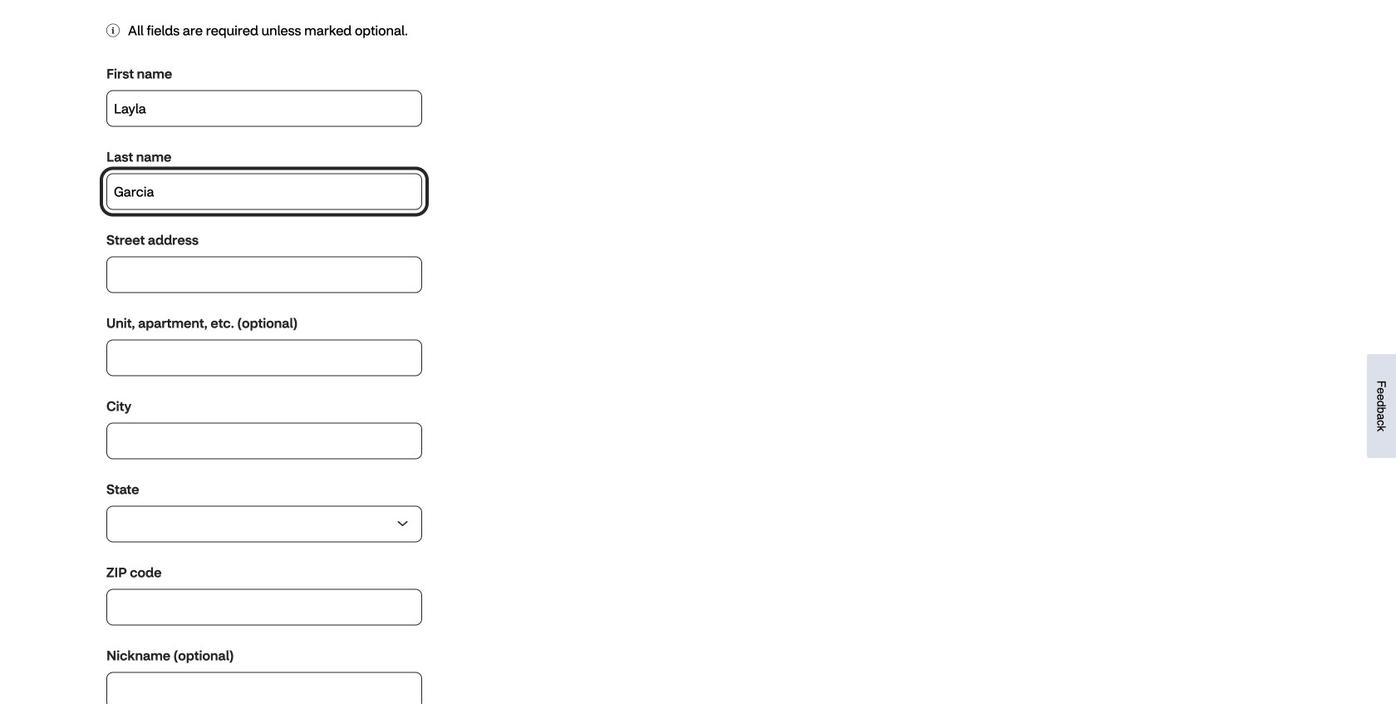 Task type: vqa. For each thing, say whether or not it's contained in the screenshot.
"select"
no



Task type: locate. For each thing, give the bounding box(es) containing it.
info image
[[106, 24, 120, 37]]

None text field
[[106, 423, 422, 459], [106, 589, 422, 626], [106, 423, 422, 459], [106, 589, 422, 626]]

None text field
[[106, 90, 422, 127], [106, 173, 422, 210], [106, 256, 422, 293], [106, 340, 422, 376], [106, 672, 422, 704], [106, 90, 422, 127], [106, 173, 422, 210], [106, 256, 422, 293], [106, 340, 422, 376], [106, 672, 422, 704]]



